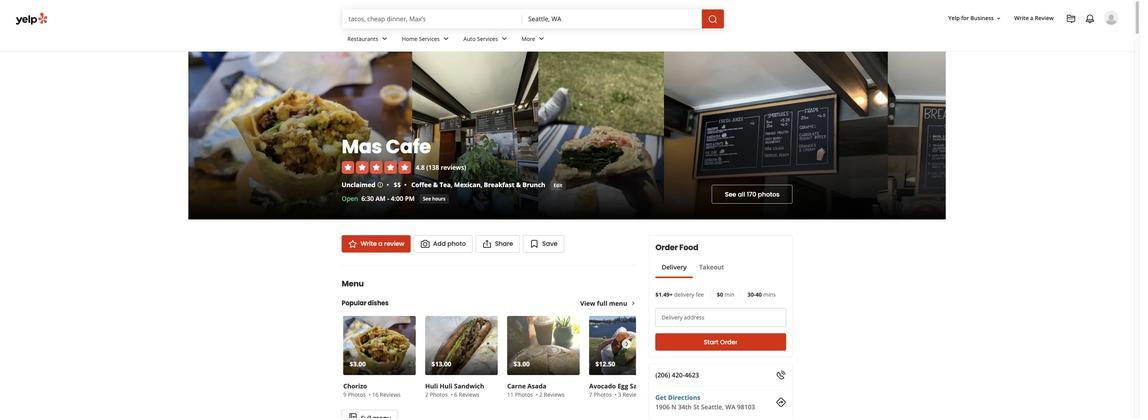 Task type: vqa. For each thing, say whether or not it's contained in the screenshot.


Task type: describe. For each thing, give the bounding box(es) containing it.
huli huli sandwich image
[[425, 316, 498, 375]]

search image
[[708, 14, 718, 24]]

share
[[495, 239, 513, 248]]

am
[[376, 194, 386, 203]]

business categories element
[[341, 28, 1119, 51]]

24 save outline v2 image
[[530, 239, 539, 249]]

$$
[[394, 180, 401, 189]]

photo of mas cafe - seattle, wa, us. chorizo burrito image
[[188, 52, 412, 220]]

2 & from the left
[[516, 180, 521, 189]]

breakfast
[[484, 180, 515, 189]]

brunch
[[523, 180, 546, 189]]

write a review link
[[342, 235, 411, 253]]

user actions element
[[943, 10, 1130, 58]]

photos
[[758, 190, 780, 199]]

wa
[[725, 403, 736, 412]]

mexican
[[454, 180, 481, 189]]

see for see all 170 photos
[[725, 190, 737, 199]]

write for write a review
[[1015, 14, 1029, 22]]

$1.49+ delivery fee
[[656, 291, 704, 298]]

seattle,
[[701, 403, 724, 412]]

16 exclamation v2 image
[[377, 182, 384, 188]]

$1.49+
[[656, 291, 673, 298]]

mas cafe
[[342, 133, 431, 160]]

reviews for avocado egg sandwich
[[623, 391, 644, 399]]

34th
[[678, 403, 692, 412]]

avocado
[[589, 382, 616, 391]]

14 chevron right outline image
[[631, 301, 636, 306]]

asada
[[528, 382, 547, 391]]

2 , from the left
[[481, 180, 482, 189]]

order inside button
[[720, 338, 738, 347]]

takeout
[[699, 263, 724, 272]]

yelp
[[949, 14, 960, 22]]

photos inside huli huli sandwich 2 photos
[[430, 391, 448, 399]]

see hours link
[[420, 194, 449, 204]]

save button
[[523, 235, 564, 253]]

tab list containing delivery
[[656, 263, 730, 278]]

sandwich for huli huli sandwich
[[454, 382, 484, 391]]

menu
[[342, 278, 364, 289]]

carne asada 11 photos
[[507, 382, 547, 399]]

add photo link
[[414, 235, 473, 253]]

(206)
[[656, 371, 670, 380]]

photos inside the avocado egg sandwich 7 photos
[[594, 391, 612, 399]]

huli huli sandwich 2 photos
[[425, 382, 484, 399]]

1 photo of mas cafe - seattle, wa, us. image from the left
[[412, 52, 538, 220]]

24 directions v2 image
[[777, 398, 786, 407]]

fee
[[696, 291, 704, 298]]

a for review
[[379, 239, 383, 248]]

home
[[402, 35, 418, 42]]

all
[[738, 190, 746, 199]]

Near text field
[[529, 15, 696, 23]]

$0 min
[[717, 291, 735, 298]]

4623
[[685, 371, 699, 380]]

services for auto services
[[477, 35, 498, 42]]

$12.50
[[596, 360, 616, 369]]

24 chevron down v2 image for home services
[[442, 34, 451, 44]]

avocado egg sandwich image
[[589, 316, 662, 375]]

write for write a review
[[361, 239, 377, 248]]

order food
[[656, 242, 698, 253]]

6:30
[[362, 194, 374, 203]]

(138
[[427, 163, 439, 172]]

yelp for business button
[[946, 11, 1005, 25]]

home services link
[[396, 28, 457, 51]]

2 reviews
[[540, 391, 565, 399]]

40
[[756, 291, 762, 298]]

2 huli from the left
[[440, 382, 453, 391]]

delivery address
[[662, 314, 705, 321]]

popular
[[342, 299, 367, 308]]

7
[[589, 391, 593, 399]]

1 , from the left
[[451, 180, 453, 189]]

for
[[962, 14, 969, 22]]

mins
[[763, 291, 776, 298]]

see all 170 photos link
[[712, 185, 793, 204]]

auto services link
[[457, 28, 516, 51]]

n
[[672, 403, 677, 412]]

16 chevron down v2 image
[[996, 15, 1002, 22]]

$0
[[717, 291, 723, 298]]

photo of mas cafe - seattle, wa, us. breakfast menu image
[[888, 52, 1112, 220]]

delivery
[[674, 291, 694, 298]]

view full menu
[[580, 299, 628, 308]]

services for home services
[[419, 35, 440, 42]]

previous image
[[347, 339, 355, 349]]

save
[[542, 239, 558, 248]]

chorizo image
[[343, 316, 416, 375]]

$13.00
[[432, 360, 452, 369]]

avocado egg sandwich 7 photos
[[589, 382, 660, 399]]

start order
[[704, 338, 738, 347]]

share button
[[476, 235, 520, 253]]

address
[[684, 314, 705, 321]]

0 horizontal spatial order
[[656, 242, 678, 253]]

4.8 (138 reviews)
[[416, 163, 466, 172]]

start
[[704, 338, 719, 347]]

a for review
[[1031, 14, 1034, 22]]

more link
[[516, 28, 553, 51]]

24 chevron down v2 image for more
[[537, 34, 547, 44]]

24 star v2 image
[[348, 239, 358, 249]]

unclaimed link
[[342, 180, 376, 189]]



Task type: locate. For each thing, give the bounding box(es) containing it.
$3.00 up the carne
[[514, 360, 530, 369]]

1 horizontal spatial see
[[725, 190, 737, 199]]

2 sandwich from the left
[[630, 382, 660, 391]]

0 horizontal spatial services
[[419, 35, 440, 42]]

3 photos from the left
[[515, 391, 533, 399]]

None search field
[[342, 9, 726, 28]]

1 2 from the left
[[425, 391, 429, 399]]

see
[[725, 190, 737, 199], [423, 195, 431, 202]]

projects image
[[1067, 14, 1076, 24]]

more
[[522, 35, 535, 42]]

3 24 chevron down v2 image from the left
[[537, 34, 547, 44]]

0 horizontal spatial 24 chevron down v2 image
[[442, 34, 451, 44]]

24 phone v2 image
[[777, 371, 786, 380]]

24 chevron down v2 image left the auto
[[442, 34, 451, 44]]

write left review
[[1015, 14, 1029, 22]]

24 chevron down v2 image right more
[[537, 34, 547, 44]]

1 horizontal spatial $3.00
[[514, 360, 530, 369]]

mas
[[342, 133, 382, 160]]

0 horizontal spatial sandwich
[[454, 382, 484, 391]]

3 reviews from the left
[[544, 391, 565, 399]]

chorizo
[[343, 382, 367, 391]]

4 reviews from the left
[[623, 391, 644, 399]]

1 horizontal spatial a
[[1031, 14, 1034, 22]]

reviews down asada
[[544, 391, 565, 399]]

2 down asada
[[540, 391, 543, 399]]

coffee & tea , mexican , breakfast & brunch
[[412, 180, 546, 189]]

1 24 chevron down v2 image from the left
[[442, 34, 451, 44]]

see hours
[[423, 195, 446, 202]]

pm
[[405, 194, 415, 203]]

2 horizontal spatial 24 chevron down v2 image
[[537, 34, 547, 44]]

$3.00 for chorizo
[[350, 360, 366, 369]]

restaurants link
[[341, 28, 396, 51]]

get directions link
[[656, 393, 700, 402]]

1 none field from the left
[[349, 15, 516, 23]]

0 horizontal spatial none field
[[349, 15, 516, 23]]

4 photos from the left
[[594, 391, 612, 399]]

see left hours
[[423, 195, 431, 202]]

30-40 mins
[[748, 291, 776, 298]]

1 horizontal spatial huli
[[440, 382, 453, 391]]

2
[[425, 391, 429, 399], [540, 391, 543, 399]]

photos
[[348, 391, 366, 399], [430, 391, 448, 399], [515, 391, 533, 399], [594, 391, 612, 399]]

1 horizontal spatial 24 chevron down v2 image
[[500, 34, 509, 44]]

2 inside huli huli sandwich 2 photos
[[425, 391, 429, 399]]

1 horizontal spatial &
[[516, 180, 521, 189]]

carne
[[507, 382, 526, 391]]

3
[[618, 391, 622, 399]]

1 horizontal spatial write
[[1015, 14, 1029, 22]]

view full menu link
[[580, 299, 636, 308]]

chorizo 9 photos
[[343, 382, 367, 399]]

24 chevron down v2 image inside more link
[[537, 34, 547, 44]]

1 horizontal spatial none field
[[529, 15, 696, 23]]

photos inside chorizo 9 photos
[[348, 391, 366, 399]]

$3.00 down previous icon at the bottom
[[350, 360, 366, 369]]

1 vertical spatial delivery
[[662, 314, 683, 321]]

carne asada image
[[507, 316, 580, 375]]

photo of mas cafe - seattle, wa, us. juice, smoothie, frap menu image
[[664, 52, 888, 220]]

24 chevron down v2 image
[[442, 34, 451, 44], [500, 34, 509, 44], [537, 34, 547, 44]]

a inside write a review link
[[379, 239, 383, 248]]

add photo
[[433, 239, 466, 248]]

24 camera v2 image
[[421, 239, 430, 249]]

24 chevron down v2 image inside auto services link
[[500, 34, 509, 44]]

breakfast & brunch link
[[484, 180, 546, 189]]

egg
[[618, 382, 629, 391]]

$3.00
[[350, 360, 366, 369], [514, 360, 530, 369]]

0 horizontal spatial ,
[[451, 180, 453, 189]]

(138 reviews) link
[[427, 163, 466, 172]]

yelp for business
[[949, 14, 994, 22]]

0 horizontal spatial &
[[433, 180, 438, 189]]

reviews down egg
[[623, 391, 644, 399]]

1 huli from the left
[[425, 382, 438, 391]]

1 horizontal spatial order
[[720, 338, 738, 347]]

write inside user actions element
[[1015, 14, 1029, 22]]

-
[[387, 194, 389, 203]]

coffee & tea link
[[412, 180, 451, 189]]

0 vertical spatial delivery
[[662, 263, 687, 272]]

4.8
[[416, 163, 425, 172]]

1 delivery from the top
[[662, 263, 687, 272]]

a
[[1031, 14, 1034, 22], [379, 239, 383, 248]]

1 reviews from the left
[[380, 391, 401, 399]]

start order button
[[656, 334, 786, 351]]

2 left '6'
[[425, 391, 429, 399]]

delivery tab panel
[[656, 278, 730, 282]]

& left tea
[[433, 180, 438, 189]]

2 delivery from the top
[[662, 314, 683, 321]]

24 menu v2 image
[[349, 413, 358, 418]]

None field
[[349, 15, 516, 23], [529, 15, 696, 23]]

2 24 chevron down v2 image from the left
[[500, 34, 509, 44]]

photos inside carne asada 11 photos
[[515, 391, 533, 399]]

full
[[597, 299, 608, 308]]

2 photo of mas cafe - seattle, wa, us. image from the left
[[538, 52, 664, 220]]

see for see hours
[[423, 195, 431, 202]]

tyler b. image
[[1105, 11, 1119, 25]]

tab list
[[656, 263, 730, 278]]

1 services from the left
[[419, 35, 440, 42]]

0 horizontal spatial a
[[379, 239, 383, 248]]

see inside 'link'
[[423, 195, 431, 202]]

services
[[419, 35, 440, 42], [477, 35, 498, 42]]

min
[[725, 291, 735, 298]]

(206) 420-4623
[[656, 371, 699, 380]]

order right start
[[720, 338, 738, 347]]

1 sandwich from the left
[[454, 382, 484, 391]]

see left all
[[725, 190, 737, 199]]

st
[[693, 403, 699, 412]]

write right 24 star v2 image
[[361, 239, 377, 248]]

services right home
[[419, 35, 440, 42]]

sandwich
[[454, 382, 484, 391], [630, 382, 660, 391]]

1 vertical spatial write
[[361, 239, 377, 248]]

reviews right '6'
[[459, 391, 480, 399]]

view
[[580, 299, 596, 308]]

1 $3.00 from the left
[[350, 360, 366, 369]]

1 vertical spatial a
[[379, 239, 383, 248]]

photos left '6'
[[430, 391, 448, 399]]

6 reviews
[[454, 391, 480, 399]]

edit
[[554, 182, 563, 189]]

1 & from the left
[[433, 180, 438, 189]]

6
[[454, 391, 458, 399]]

none field find
[[349, 15, 516, 23]]

reviews)
[[441, 163, 466, 172]]

photos down chorizo
[[348, 391, 366, 399]]

none field near
[[529, 15, 696, 23]]

sandwich inside huli huli sandwich 2 photos
[[454, 382, 484, 391]]

$3.00 for carne
[[514, 360, 530, 369]]

1 vertical spatial order
[[720, 338, 738, 347]]

, left breakfast
[[481, 180, 482, 189]]

write a review
[[361, 239, 405, 248]]

open 6:30 am - 4:00 pm
[[342, 194, 415, 203]]

delivery for delivery address
[[662, 314, 683, 321]]

2 photos from the left
[[430, 391, 448, 399]]

reviews right 16
[[380, 391, 401, 399]]

business
[[971, 14, 994, 22]]

sandwich up 3 reviews
[[630, 382, 660, 391]]

24 chevron down v2 image
[[380, 34, 389, 44]]

420-
[[672, 371, 685, 380]]

cafe
[[386, 133, 431, 160]]

24 share v2 image
[[483, 239, 492, 249]]

next image
[[622, 339, 631, 349]]

delivery inside tab list
[[662, 263, 687, 272]]

sandwich for avocado egg sandwich
[[630, 382, 660, 391]]

get
[[656, 393, 667, 402]]

4:00
[[391, 194, 404, 203]]

1 horizontal spatial services
[[477, 35, 498, 42]]

auto services
[[464, 35, 498, 42]]

add
[[433, 239, 446, 248]]

1 horizontal spatial 2
[[540, 391, 543, 399]]

tea
[[440, 180, 451, 189]]

0 vertical spatial order
[[656, 242, 678, 253]]

reviews for chorizo
[[380, 391, 401, 399]]

0 horizontal spatial write
[[361, 239, 377, 248]]

sandwich inside the avocado egg sandwich 7 photos
[[630, 382, 660, 391]]

order left food
[[656, 242, 678, 253]]

delivery down order food
[[662, 263, 687, 272]]

& left brunch
[[516, 180, 521, 189]]

a inside write a review link
[[1031, 14, 1034, 22]]

open
[[342, 194, 358, 203]]

0 vertical spatial write
[[1015, 14, 1029, 22]]

Find text field
[[349, 15, 516, 23]]

2 services from the left
[[477, 35, 498, 42]]

auto
[[464, 35, 476, 42]]

2 reviews from the left
[[459, 391, 480, 399]]

photo of mas cafe - seattle, wa, us. image
[[412, 52, 538, 220], [538, 52, 664, 220]]

24 chevron down v2 image inside home services link
[[442, 34, 451, 44]]

0 vertical spatial a
[[1031, 14, 1034, 22]]

4.8 star rating image
[[342, 161, 411, 174]]

edit button
[[550, 181, 566, 190]]

0 horizontal spatial 2
[[425, 391, 429, 399]]

98103
[[737, 403, 755, 412]]

write a review
[[1015, 14, 1054, 22]]

0 horizontal spatial $3.00
[[350, 360, 366, 369]]

huli
[[425, 382, 438, 391], [440, 382, 453, 391]]

2 $3.00 from the left
[[514, 360, 530, 369]]

services right the auto
[[477, 35, 498, 42]]

menu element
[[329, 265, 664, 418]]

0 horizontal spatial huli
[[425, 382, 438, 391]]

sandwich up 6 reviews on the bottom left of page
[[454, 382, 484, 391]]

16 reviews
[[372, 391, 401, 399]]

24 chevron down v2 image right auto services
[[500, 34, 509, 44]]

photos down avocado
[[594, 391, 612, 399]]

1 photos from the left
[[348, 391, 366, 399]]

Order delivery text field
[[656, 308, 786, 327]]

0 horizontal spatial see
[[423, 195, 431, 202]]

see all 170 photos
[[725, 190, 780, 199]]

reviews
[[380, 391, 401, 399], [459, 391, 480, 399], [544, 391, 565, 399], [623, 391, 644, 399]]

2 none field from the left
[[529, 15, 696, 23]]

reviews for huli huli sandwich
[[459, 391, 480, 399]]

delivery left address
[[662, 314, 683, 321]]

notifications image
[[1086, 14, 1095, 24]]

1 horizontal spatial sandwich
[[630, 382, 660, 391]]

3 reviews
[[618, 391, 644, 399]]

delivery for delivery
[[662, 263, 687, 272]]

home services
[[402, 35, 440, 42]]

24 chevron down v2 image for auto services
[[500, 34, 509, 44]]

1 horizontal spatial ,
[[481, 180, 482, 189]]

coffee
[[412, 180, 432, 189]]

get directions 1906 n 34th st seattle, wa 98103
[[656, 393, 755, 412]]

hours
[[432, 195, 446, 202]]

delivery
[[662, 263, 687, 272], [662, 314, 683, 321]]

review
[[1035, 14, 1054, 22]]

photos down the carne
[[515, 391, 533, 399]]

mexican link
[[454, 180, 481, 189]]

menu
[[609, 299, 628, 308]]

2 2 from the left
[[540, 391, 543, 399]]

reviews for carne asada
[[544, 391, 565, 399]]

dishes
[[368, 299, 389, 308]]

popular dishes
[[342, 299, 389, 308]]

, left mexican link
[[451, 180, 453, 189]]



